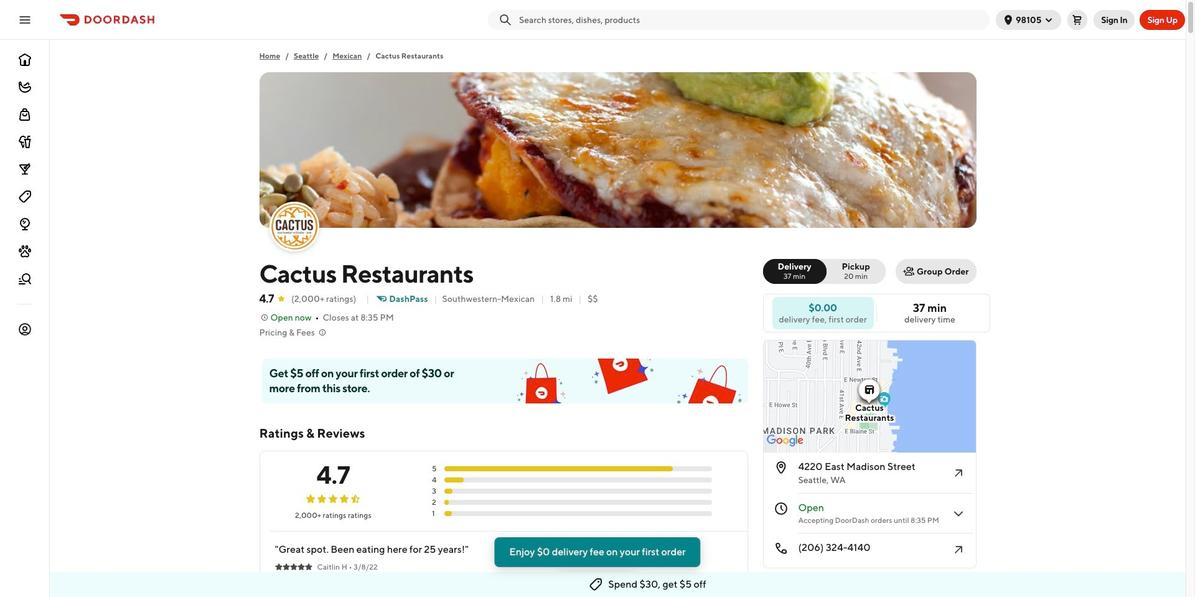 Task type: vqa. For each thing, say whether or not it's contained in the screenshot.
the 0 items, open Order Cart icon
yes



Task type: locate. For each thing, give the bounding box(es) containing it.
Store search: begin typing to search for stores available on DoorDash text field
[[519, 13, 985, 26]]

None radio
[[819, 259, 886, 284]]

None radio
[[763, 259, 826, 284]]

cactus restaurants image
[[259, 72, 976, 228], [270, 203, 318, 250]]



Task type: describe. For each thing, give the bounding box(es) containing it.
map region
[[764, 341, 976, 453]]

open menu image
[[17, 12, 32, 27]]

order methods option group
[[763, 259, 886, 284]]

powered by google image
[[767, 435, 803, 447]]

0 items, open order cart image
[[1073, 15, 1083, 25]]



